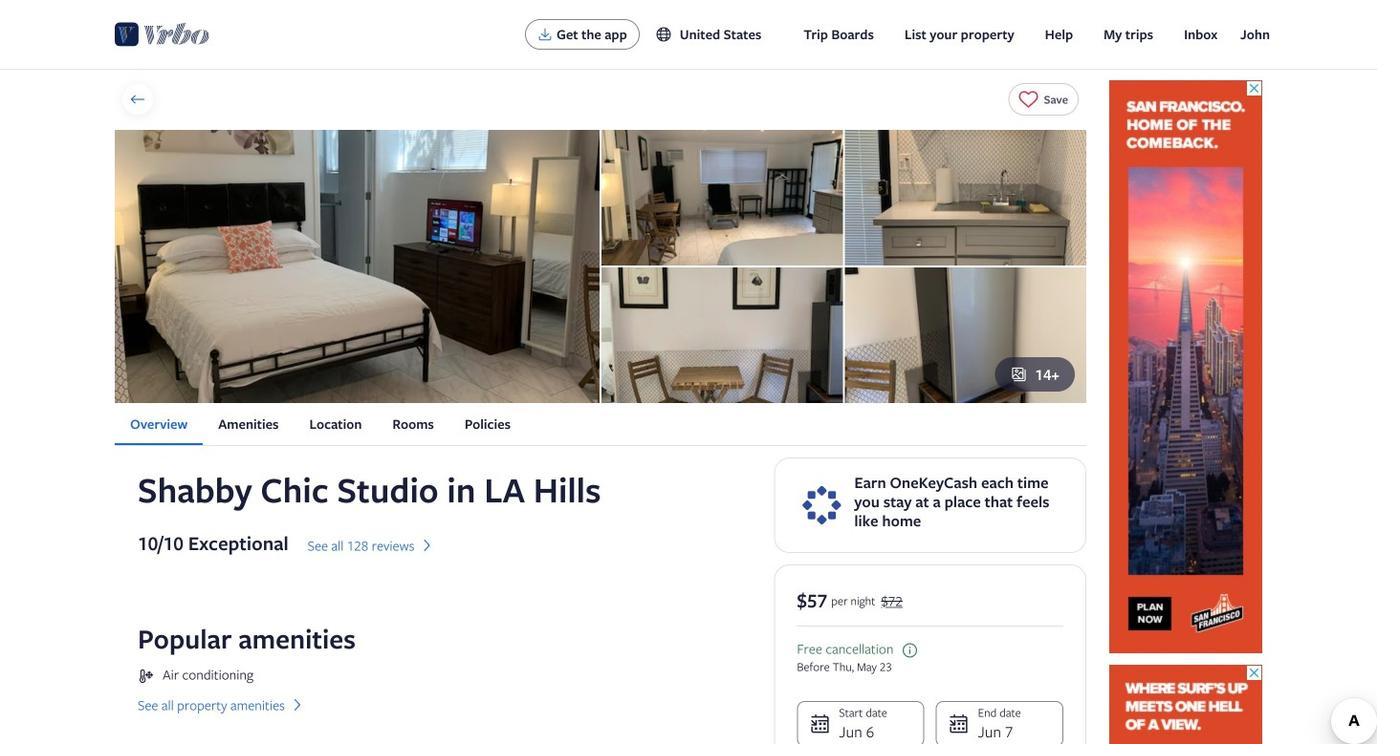 Task type: locate. For each thing, give the bounding box(es) containing it.
list
[[115, 404, 1086, 446]]

medium image
[[418, 537, 436, 555]]

small image
[[138, 669, 163, 686]]

list item
[[138, 666, 328, 686]]

indoor patio seating  : ) image
[[602, 268, 843, 404]]

download the app button image
[[537, 27, 553, 42]]

kitchenette: sink, micro, water pot and dishes with silverware. image
[[845, 130, 1086, 266]]



Task type: describe. For each thing, give the bounding box(es) containing it.
small image
[[655, 26, 680, 43]]

show all 14 images image
[[1010, 366, 1027, 384]]

mini fridge and a/c image
[[845, 268, 1086, 404]]

room image
[[602, 130, 843, 266]]

medium image
[[289, 697, 306, 714]]

unclassified image, 1 of 15, button image
[[115, 130, 600, 404]]

see all properties image
[[129, 91, 146, 108]]

vrbo logo image
[[115, 19, 210, 50]]



Task type: vqa. For each thing, say whether or not it's contained in the screenshot.
Downtown Seattle featuring a skyscraper, a city and street scenes Image
no



